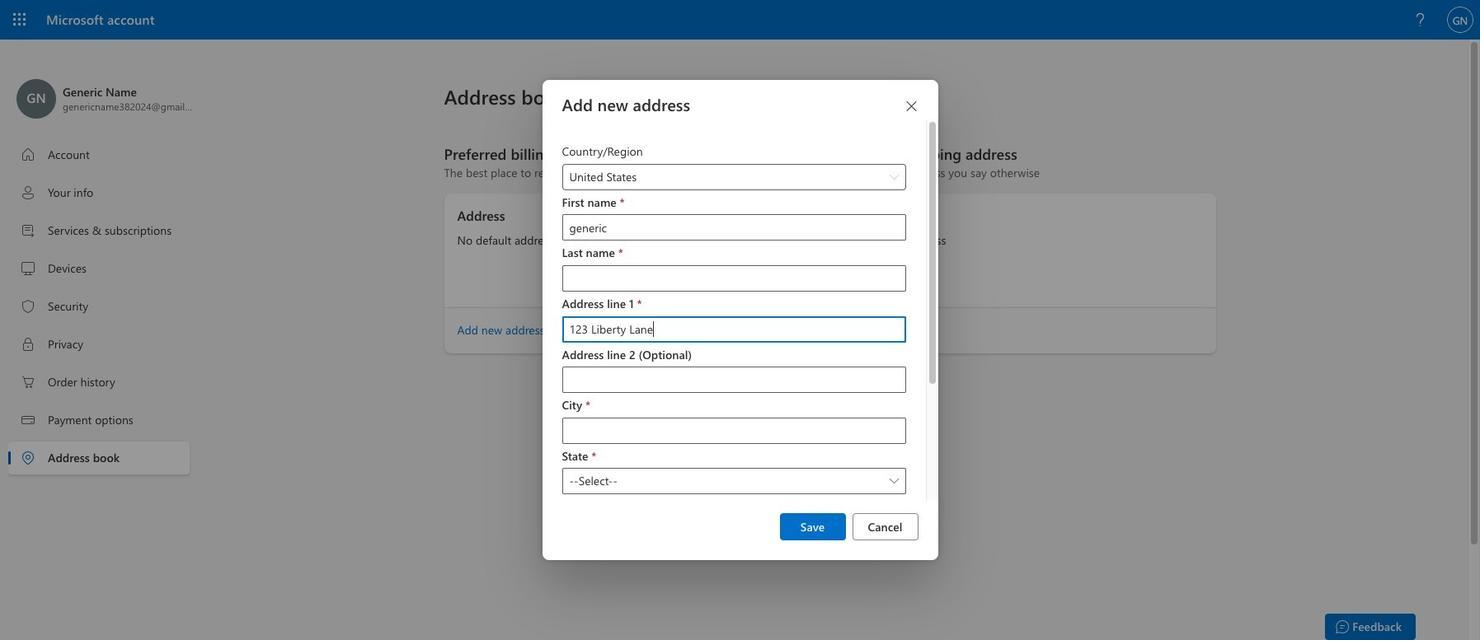 Task type: vqa. For each thing, say whether or not it's contained in the screenshot.
Dialog
yes



Task type: locate. For each thing, give the bounding box(es) containing it.
dialog
[[0, 0, 1481, 641]]

banner
[[0, 0, 1481, 40]]

None text field
[[563, 216, 905, 240], [563, 266, 905, 291], [563, 368, 905, 393], [563, 216, 905, 240], [563, 266, 905, 291], [563, 368, 905, 393]]

None field
[[562, 469, 906, 496]]

group
[[8, 79, 202, 475]]

document
[[0, 0, 1481, 641]]

None text field
[[563, 317, 905, 342], [563, 419, 905, 444], [563, 317, 905, 342], [563, 419, 905, 444]]



Task type: describe. For each thing, give the bounding box(es) containing it.
Select Country/Region field
[[562, 164, 906, 191]]



